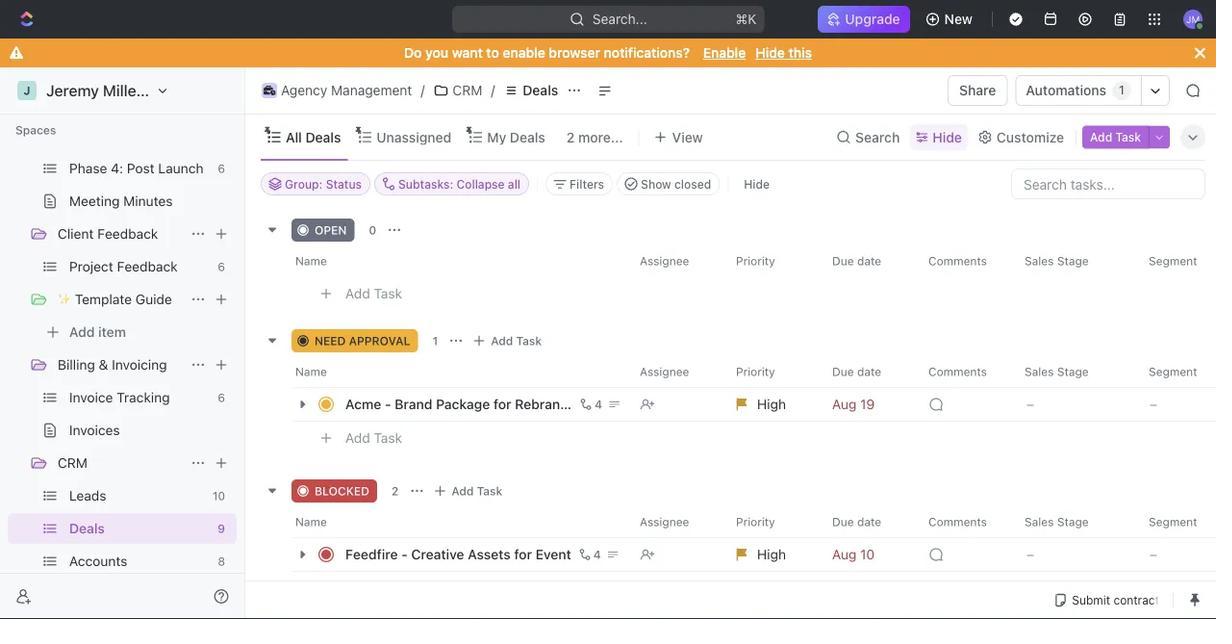 Task type: describe. For each thing, give the bounding box(es) containing it.
browser
[[549, 45, 601, 61]]

4 for feedfire - creative assets for event
[[594, 548, 601, 561]]

feedfire
[[346, 546, 398, 562]]

enable
[[703, 45, 746, 61]]

add task up approval
[[346, 286, 402, 301]]

sales stage for 1
[[1025, 365, 1089, 378]]

sales for 1
[[1025, 365, 1055, 378]]

acme
[[346, 396, 382, 412]]

add task button up search tasks... text field on the top of the page
[[1083, 126, 1150, 149]]

rebranding
[[515, 396, 588, 412]]

2 name button from the top
[[292, 356, 629, 387]]

2 more...
[[567, 129, 624, 145]]

0 vertical spatial &
[[188, 128, 197, 143]]

add item button
[[8, 317, 237, 348]]

3 stage from the top
[[1058, 515, 1089, 529]]

for for rebranding
[[494, 396, 512, 412]]

automations
[[1027, 82, 1107, 98]]

assignee button for 1
[[629, 356, 725, 387]]

billing
[[58, 357, 95, 373]]

meeting minutes link
[[69, 186, 233, 217]]

assignee for 0
[[640, 254, 690, 268]]

creative
[[411, 546, 465, 562]]

template
[[75, 291, 132, 307]]

new button
[[918, 4, 985, 35]]

status
[[326, 177, 362, 191]]

minutes
[[123, 193, 173, 209]]

share button
[[948, 75, 1008, 106]]

package
[[436, 396, 490, 412]]

segment button for 0
[[1138, 245, 1217, 276]]

hide inside button
[[744, 177, 770, 191]]

add item
[[69, 324, 126, 340]]

⌘k
[[736, 11, 757, 27]]

item
[[98, 324, 126, 340]]

event
[[536, 546, 572, 562]]

phase 4: post launch
[[69, 160, 204, 176]]

show closed
[[641, 177, 712, 191]]

do you want to enable browser notifications? enable hide this
[[404, 45, 813, 61]]

add up feedfire - creative assets for event
[[452, 484, 474, 498]]

4 for acme - brand package for rebranding
[[595, 398, 603, 411]]

sidebar navigation
[[0, 67, 274, 619]]

view button
[[648, 124, 710, 151]]

invoice
[[69, 389, 113, 405]]

sales for 0
[[1025, 254, 1055, 268]]

8
[[218, 555, 225, 568]]

stage for 0
[[1058, 254, 1089, 268]]

tara shultz's workspace, , element
[[17, 81, 37, 100]]

✨ template guide
[[58, 291, 172, 307]]

comments button for 1
[[917, 356, 1014, 387]]

add task up rebranding
[[491, 334, 542, 348]]

Search tasks... text field
[[1013, 169, 1205, 198]]

want
[[452, 45, 483, 61]]

high for feedfire - creative assets for event
[[758, 546, 787, 562]]

deals inside sidebar navigation
[[69, 520, 105, 536]]

open
[[315, 223, 347, 237]]

to
[[487, 45, 499, 61]]

0
[[369, 223, 377, 237]]

tracking
[[117, 389, 170, 405]]

group:
[[285, 177, 323, 191]]

phase 1: definition & onboarding
[[69, 128, 274, 143]]

unassigned
[[377, 129, 452, 145]]

client feedback link
[[58, 219, 183, 249]]

assignee button for 0
[[629, 245, 725, 276]]

all
[[508, 177, 521, 191]]

deals right all
[[306, 129, 341, 145]]

sales stage button for 0
[[1014, 245, 1138, 276]]

high for acme - brand package for rebranding
[[758, 396, 787, 412]]

segment button for 1
[[1138, 356, 1217, 387]]

feedback for client feedback
[[97, 226, 158, 242]]

spaces
[[15, 123, 56, 137]]

project
[[69, 258, 113, 274]]

comments for 1
[[929, 365, 988, 378]]

0 horizontal spatial 1
[[433, 334, 438, 348]]

feedback for project feedback
[[117, 258, 178, 274]]

✨ template guide link
[[58, 284, 183, 315]]

filters
[[570, 177, 605, 191]]

3 comments from the top
[[929, 515, 988, 529]]

1 priority button from the top
[[725, 245, 821, 276]]

leads
[[69, 488, 106, 504]]

due date button for 0
[[821, 245, 917, 276]]

1 horizontal spatial crm
[[453, 82, 483, 98]]

add task up "assets"
[[452, 484, 503, 498]]

segment for 2
[[1150, 515, 1198, 529]]

feedfire - creative assets for event
[[346, 546, 572, 562]]

workspace
[[159, 81, 238, 100]]

due for 1
[[833, 365, 855, 378]]

1:
[[111, 128, 121, 143]]

phase for phase 4: post launch
[[69, 160, 107, 176]]

segment for 0
[[1150, 254, 1198, 268]]

blocked
[[315, 484, 370, 498]]

2 / from the left
[[491, 82, 495, 98]]

invoicing
[[112, 357, 167, 373]]

due date for 1
[[833, 365, 882, 378]]

add task button up approval
[[337, 282, 410, 305]]

10
[[213, 489, 225, 503]]

hide inside dropdown button
[[933, 129, 963, 145]]

my deals link
[[484, 124, 546, 151]]

- for brand
[[385, 396, 391, 412]]

add up need approval
[[346, 286, 370, 301]]

date for 0
[[858, 254, 882, 268]]

subtasks: collapse all
[[399, 177, 521, 191]]

share
[[960, 82, 997, 98]]

3 assignee button from the top
[[629, 506, 725, 537]]

name for second name dropdown button from the top of the page
[[296, 365, 327, 378]]

invoices
[[69, 422, 120, 438]]

post
[[127, 160, 155, 176]]

1 / from the left
[[421, 82, 425, 98]]

deals right my at top
[[510, 129, 546, 145]]

management
[[331, 82, 412, 98]]

onboarding
[[201, 128, 274, 143]]

enable
[[503, 45, 546, 61]]

customize button
[[972, 124, 1071, 151]]

accounts
[[69, 553, 127, 569]]

billing & invoicing
[[58, 357, 167, 373]]

new
[[945, 11, 973, 27]]

hide button
[[737, 172, 778, 195]]

customize
[[997, 129, 1065, 145]]

due date for 0
[[833, 254, 882, 268]]

upgrade
[[846, 11, 901, 27]]

you
[[426, 45, 449, 61]]

9
[[218, 522, 225, 535]]

3 name button from the top
[[292, 506, 629, 537]]

add task button down acme
[[337, 426, 410, 450]]

closed
[[675, 177, 712, 191]]

definition
[[125, 128, 184, 143]]

accounts link
[[69, 546, 210, 577]]

j
[[23, 84, 30, 97]]

comments for 0
[[929, 254, 988, 268]]

search button
[[831, 124, 906, 151]]

name for first name dropdown button from the top of the page
[[296, 254, 327, 268]]

phase 4: post launch link
[[69, 153, 210, 184]]



Task type: locate. For each thing, give the bounding box(es) containing it.
2 vertical spatial due date button
[[821, 506, 917, 537]]

0 vertical spatial hide
[[756, 45, 785, 61]]

2 vertical spatial comments button
[[917, 506, 1014, 537]]

& inside billing & invoicing link
[[99, 357, 108, 373]]

segment button
[[1138, 245, 1217, 276], [1138, 356, 1217, 387], [1138, 506, 1217, 537]]

1 vertical spatial sales stage
[[1025, 365, 1089, 378]]

2 due date from the top
[[833, 365, 882, 378]]

2 6 from the top
[[218, 260, 225, 273]]

crm link
[[429, 79, 487, 102], [58, 448, 183, 478]]

2 vertical spatial name
[[296, 515, 327, 529]]

2 vertical spatial stage
[[1058, 515, 1089, 529]]

task up search tasks... text field on the top of the page
[[1116, 130, 1142, 144]]

2 vertical spatial segment
[[1150, 515, 1198, 529]]

1 sales from the top
[[1025, 254, 1055, 268]]

unassigned link
[[373, 124, 452, 151]]

1 segment button from the top
[[1138, 245, 1217, 276]]

6 for phase 4: post launch
[[218, 162, 225, 175]]

high button for acme - brand package for rebranding
[[725, 387, 821, 422]]

my deals
[[487, 129, 546, 145]]

& up launch
[[188, 128, 197, 143]]

1 due from the top
[[833, 254, 855, 268]]

1 high from the top
[[758, 396, 787, 412]]

1 vertical spatial high button
[[725, 537, 821, 572]]

crm down "want"
[[453, 82, 483, 98]]

name for 3rd name dropdown button from the top
[[296, 515, 327, 529]]

2 sales from the top
[[1025, 365, 1055, 378]]

1 name button from the top
[[292, 245, 629, 276]]

0 vertical spatial sales stage button
[[1014, 245, 1138, 276]]

- for creative
[[402, 546, 408, 562]]

name button down 'subtasks: collapse all'
[[292, 245, 629, 276]]

1 vertical spatial feedback
[[117, 258, 178, 274]]

meeting minutes
[[69, 193, 173, 209]]

2 comments from the top
[[929, 365, 988, 378]]

name button up package
[[292, 356, 629, 387]]

add up acme - brand package for rebranding
[[491, 334, 513, 348]]

1 vertical spatial sales
[[1025, 365, 1055, 378]]

1 vertical spatial segment
[[1150, 365, 1198, 378]]

2 date from the top
[[858, 365, 882, 378]]

1 vertical spatial 6
[[218, 260, 225, 273]]

2 vertical spatial assignee
[[640, 515, 690, 529]]

need
[[315, 334, 346, 348]]

filters button
[[546, 172, 613, 195]]

3 comments button from the top
[[917, 506, 1014, 537]]

2 vertical spatial comments
[[929, 515, 988, 529]]

sales stage button for 1
[[1014, 356, 1138, 387]]

brand
[[395, 396, 433, 412]]

3 priority button from the top
[[725, 506, 821, 537]]

6 for invoice tracking
[[218, 391, 225, 404]]

2 vertical spatial assignee button
[[629, 506, 725, 537]]

1 comments button from the top
[[917, 245, 1014, 276]]

2 assignee from the top
[[640, 365, 690, 378]]

1 sales stage button from the top
[[1014, 245, 1138, 276]]

2 name from the top
[[296, 365, 327, 378]]

0 vertical spatial priority
[[736, 254, 776, 268]]

due
[[833, 254, 855, 268], [833, 365, 855, 378], [833, 515, 855, 529]]

task down acme
[[374, 430, 402, 446]]

for left event
[[514, 546, 532, 562]]

2 vertical spatial due
[[833, 515, 855, 529]]

0 vertical spatial phase
[[69, 128, 107, 143]]

assignee for 1
[[640, 365, 690, 378]]

0 horizontal spatial -
[[385, 396, 391, 412]]

1 horizontal spatial &
[[188, 128, 197, 143]]

assignee
[[640, 254, 690, 268], [640, 365, 690, 378], [640, 515, 690, 529]]

1 horizontal spatial deals link
[[499, 79, 563, 102]]

add
[[1091, 130, 1113, 144], [346, 286, 370, 301], [69, 324, 95, 340], [491, 334, 513, 348], [346, 430, 370, 446], [452, 484, 474, 498]]

3 due date button from the top
[[821, 506, 917, 537]]

all
[[286, 129, 302, 145]]

0 horizontal spatial crm link
[[58, 448, 183, 478]]

crm link up leads link
[[58, 448, 183, 478]]

acme - brand package for rebranding
[[346, 396, 588, 412]]

0 horizontal spatial for
[[494, 396, 512, 412]]

1 sales stage from the top
[[1025, 254, 1089, 268]]

0 vertical spatial assignee button
[[629, 245, 725, 276]]

✨
[[58, 291, 71, 307]]

0 vertical spatial name button
[[292, 245, 629, 276]]

hide down share button
[[933, 129, 963, 145]]

phase inside the phase 4: post launch "link"
[[69, 160, 107, 176]]

comments button
[[917, 245, 1014, 276], [917, 356, 1014, 387], [917, 506, 1014, 537]]

2 high from the top
[[758, 546, 787, 562]]

0 vertical spatial priority button
[[725, 245, 821, 276]]

/ down do on the left of page
[[421, 82, 425, 98]]

1 due date button from the top
[[821, 245, 917, 276]]

1 name from the top
[[296, 254, 327, 268]]

2 vertical spatial sales
[[1025, 515, 1055, 529]]

4 button for acme - brand package for rebranding
[[577, 395, 606, 414]]

all deals link
[[282, 124, 341, 151]]

date for 1
[[858, 365, 882, 378]]

0 horizontal spatial /
[[421, 82, 425, 98]]

segment for 1
[[1150, 365, 1198, 378]]

more...
[[579, 129, 624, 145]]

client feedback
[[58, 226, 158, 242]]

due for 0
[[833, 254, 855, 268]]

2 left more...
[[567, 129, 575, 145]]

hide right closed
[[744, 177, 770, 191]]

1 vertical spatial crm
[[58, 455, 88, 471]]

deals down the leads
[[69, 520, 105, 536]]

group: status
[[285, 177, 362, 191]]

0 vertical spatial comments button
[[917, 245, 1014, 276]]

2 inside dropdown button
[[567, 129, 575, 145]]

for right package
[[494, 396, 512, 412]]

0 vertical spatial deals link
[[499, 79, 563, 102]]

deals down enable
[[523, 82, 559, 98]]

name button up feedfire - creative assets for event
[[292, 506, 629, 537]]

3 segment button from the top
[[1138, 506, 1217, 537]]

0 horizontal spatial 2
[[392, 484, 399, 498]]

hide
[[756, 45, 785, 61], [933, 129, 963, 145], [744, 177, 770, 191]]

1 6 from the top
[[218, 162, 225, 175]]

- right acme
[[385, 396, 391, 412]]

high
[[758, 396, 787, 412], [758, 546, 787, 562]]

agency
[[281, 82, 328, 98]]

2 vertical spatial date
[[858, 515, 882, 529]]

3 due date from the top
[[833, 515, 882, 529]]

all deals
[[286, 129, 341, 145]]

&
[[188, 128, 197, 143], [99, 357, 108, 373]]

invoices link
[[69, 415, 233, 446]]

3 priority from the top
[[736, 515, 776, 529]]

0 vertical spatial 4
[[595, 398, 603, 411]]

0 vertical spatial for
[[494, 396, 512, 412]]

4:
[[111, 160, 123, 176]]

2 for 2
[[392, 484, 399, 498]]

high button for feedfire - creative assets for event
[[725, 537, 821, 572]]

jm button
[[1178, 4, 1209, 35]]

1 vertical spatial phase
[[69, 160, 107, 176]]

2 vertical spatial hide
[[744, 177, 770, 191]]

1 vertical spatial segment button
[[1138, 356, 1217, 387]]

for for event
[[514, 546, 532, 562]]

crm link down "want"
[[429, 79, 487, 102]]

2 vertical spatial priority
[[736, 515, 776, 529]]

phase
[[69, 128, 107, 143], [69, 160, 107, 176]]

2 more... button
[[560, 124, 630, 151]]

1 right automations
[[1120, 83, 1125, 97]]

1 horizontal spatial 2
[[567, 129, 575, 145]]

task up approval
[[374, 286, 402, 301]]

0 vertical spatial name
[[296, 254, 327, 268]]

1 vertical spatial comments button
[[917, 356, 1014, 387]]

name down open
[[296, 254, 327, 268]]

0 vertical spatial -
[[385, 396, 391, 412]]

3 sales stage button from the top
[[1014, 506, 1138, 537]]

1 vertical spatial 4
[[594, 548, 601, 561]]

feedback inside "link"
[[117, 258, 178, 274]]

priority button for assignee
[[725, 506, 821, 537]]

3 date from the top
[[858, 515, 882, 529]]

sales
[[1025, 254, 1055, 268], [1025, 365, 1055, 378], [1025, 515, 1055, 529]]

view
[[673, 129, 704, 145]]

0 vertical spatial crm
[[453, 82, 483, 98]]

1 due date from the top
[[833, 254, 882, 268]]

1 vertical spatial sales stage button
[[1014, 356, 1138, 387]]

0 vertical spatial comments
[[929, 254, 988, 268]]

1 vertical spatial deals link
[[69, 513, 210, 544]]

business time image
[[264, 86, 276, 95]]

deals link down enable
[[499, 79, 563, 102]]

hide button
[[910, 124, 968, 151]]

2 vertical spatial sales stage button
[[1014, 506, 1138, 537]]

client
[[58, 226, 94, 242]]

0 vertical spatial 4 button
[[577, 395, 606, 414]]

0 horizontal spatial crm
[[58, 455, 88, 471]]

phase left 1:
[[69, 128, 107, 143]]

add task down acme
[[346, 430, 402, 446]]

4 right rebranding
[[595, 398, 603, 411]]

3 segment from the top
[[1150, 515, 1198, 529]]

0 vertical spatial 6
[[218, 162, 225, 175]]

1 vertical spatial due date button
[[821, 356, 917, 387]]

1 horizontal spatial /
[[491, 82, 495, 98]]

task
[[1116, 130, 1142, 144], [374, 286, 402, 301], [517, 334, 542, 348], [374, 430, 402, 446], [477, 484, 503, 498]]

date
[[858, 254, 882, 268], [858, 365, 882, 378], [858, 515, 882, 529]]

name down need
[[296, 365, 327, 378]]

add down acme
[[346, 430, 370, 446]]

1 vertical spatial hide
[[933, 129, 963, 145]]

1 vertical spatial name
[[296, 365, 327, 378]]

add left item
[[69, 324, 95, 340]]

meeting
[[69, 193, 120, 209]]

0 vertical spatial due date button
[[821, 245, 917, 276]]

stage
[[1058, 254, 1089, 268], [1058, 365, 1089, 378], [1058, 515, 1089, 529]]

sales stage for 0
[[1025, 254, 1089, 268]]

stage for 1
[[1058, 365, 1089, 378]]

1 horizontal spatial for
[[514, 546, 532, 562]]

/ down to
[[491, 82, 495, 98]]

2
[[567, 129, 575, 145], [392, 484, 399, 498]]

my
[[487, 129, 507, 145]]

1 assignee button from the top
[[629, 245, 725, 276]]

add task
[[1091, 130, 1142, 144], [346, 286, 402, 301], [491, 334, 542, 348], [346, 430, 402, 446], [452, 484, 503, 498]]

2 assignee button from the top
[[629, 356, 725, 387]]

1 vertical spatial priority button
[[725, 356, 821, 387]]

2 vertical spatial sales stage
[[1025, 515, 1089, 529]]

1 stage from the top
[[1058, 254, 1089, 268]]

0 horizontal spatial &
[[99, 357, 108, 373]]

approval
[[349, 334, 411, 348]]

name down blocked
[[296, 515, 327, 529]]

0 vertical spatial due
[[833, 254, 855, 268]]

3 sales from the top
[[1025, 515, 1055, 529]]

add task up search tasks... text field on the top of the page
[[1091, 130, 1142, 144]]

name button
[[292, 245, 629, 276], [292, 356, 629, 387], [292, 506, 629, 537]]

project feedback
[[69, 258, 178, 274]]

0 vertical spatial feedback
[[97, 226, 158, 242]]

6 down "onboarding" at the top of the page
[[218, 162, 225, 175]]

3 assignee from the top
[[640, 515, 690, 529]]

deals
[[523, 82, 559, 98], [306, 129, 341, 145], [510, 129, 546, 145], [69, 520, 105, 536]]

name
[[296, 254, 327, 268], [296, 365, 327, 378], [296, 515, 327, 529]]

priority button for name
[[725, 356, 821, 387]]

hide left this
[[756, 45, 785, 61]]

high button
[[725, 387, 821, 422], [725, 537, 821, 572]]

1 vertical spatial &
[[99, 357, 108, 373]]

0 vertical spatial assignee
[[640, 254, 690, 268]]

deals link
[[499, 79, 563, 102], [69, 513, 210, 544]]

task up rebranding
[[517, 334, 542, 348]]

4
[[595, 398, 603, 411], [594, 548, 601, 561]]

view button
[[648, 115, 710, 160]]

collapse
[[457, 177, 505, 191]]

add task button up feedfire - creative assets for event
[[429, 479, 510, 503]]

priority for name
[[736, 365, 776, 378]]

1 horizontal spatial -
[[402, 546, 408, 562]]

& right "billing"
[[99, 357, 108, 373]]

2 sales stage from the top
[[1025, 365, 1089, 378]]

1 vertical spatial stage
[[1058, 365, 1089, 378]]

0 vertical spatial 1
[[1120, 83, 1125, 97]]

2 due date button from the top
[[821, 356, 917, 387]]

crm inside sidebar navigation
[[58, 455, 88, 471]]

6
[[218, 162, 225, 175], [218, 260, 225, 273], [218, 391, 225, 404]]

3 name from the top
[[296, 515, 327, 529]]

-
[[385, 396, 391, 412], [402, 546, 408, 562]]

1 assignee from the top
[[640, 254, 690, 268]]

1 vertical spatial 1
[[433, 334, 438, 348]]

1 phase from the top
[[69, 128, 107, 143]]

project feedback link
[[69, 251, 210, 282]]

2 vertical spatial name button
[[292, 506, 629, 537]]

1 vertical spatial due date
[[833, 365, 882, 378]]

1 vertical spatial assignee
[[640, 365, 690, 378]]

1 horizontal spatial crm link
[[429, 79, 487, 102]]

1 horizontal spatial 1
[[1120, 83, 1125, 97]]

1 vertical spatial -
[[402, 546, 408, 562]]

6 up invoices link
[[218, 391, 225, 404]]

2 right blocked
[[392, 484, 399, 498]]

0 vertical spatial 2
[[567, 129, 575, 145]]

search
[[856, 129, 900, 145]]

2 segment from the top
[[1150, 365, 1198, 378]]

add task button up acme - brand package for rebranding
[[468, 329, 550, 352]]

0 vertical spatial segment
[[1150, 254, 1198, 268]]

show closed button
[[617, 172, 720, 195]]

1 vertical spatial 2
[[392, 484, 399, 498]]

2 stage from the top
[[1058, 365, 1089, 378]]

do
[[404, 45, 422, 61]]

add up search tasks... text field on the top of the page
[[1091, 130, 1113, 144]]

0 vertical spatial date
[[858, 254, 882, 268]]

–
[[1027, 396, 1035, 412], [1150, 396, 1158, 412], [1027, 546, 1035, 562], [1150, 546, 1158, 562]]

segment button for 2
[[1138, 506, 1217, 537]]

for
[[494, 396, 512, 412], [514, 546, 532, 562]]

guide
[[136, 291, 172, 307]]

2 priority button from the top
[[725, 356, 821, 387]]

2 high button from the top
[[725, 537, 821, 572]]

2 priority from the top
[[736, 365, 776, 378]]

0 horizontal spatial deals link
[[69, 513, 210, 544]]

2 vertical spatial due date
[[833, 515, 882, 529]]

comments
[[929, 254, 988, 268], [929, 365, 988, 378], [929, 515, 988, 529]]

2 sales stage button from the top
[[1014, 356, 1138, 387]]

upgrade link
[[819, 6, 910, 33]]

1 vertical spatial 4 button
[[575, 545, 604, 564]]

4 right event
[[594, 548, 601, 561]]

1 vertical spatial name button
[[292, 356, 629, 387]]

show
[[641, 177, 672, 191]]

agency management link
[[257, 79, 417, 102]]

due date button for 1
[[821, 356, 917, 387]]

0 vertical spatial high
[[758, 396, 787, 412]]

2 for 2 more...
[[567, 129, 575, 145]]

0 vertical spatial sales stage
[[1025, 254, 1089, 268]]

jm
[[1187, 13, 1201, 24]]

feedback up project feedback
[[97, 226, 158, 242]]

- right 'feedfire' on the left of the page
[[402, 546, 408, 562]]

2 vertical spatial priority button
[[725, 506, 821, 537]]

0 vertical spatial segment button
[[1138, 245, 1217, 276]]

1 vertical spatial due
[[833, 365, 855, 378]]

1 high button from the top
[[725, 387, 821, 422]]

1 segment from the top
[[1150, 254, 1198, 268]]

1 vertical spatial high
[[758, 546, 787, 562]]

1 date from the top
[[858, 254, 882, 268]]

subtasks:
[[399, 177, 454, 191]]

0 vertical spatial due date
[[833, 254, 882, 268]]

feedback up guide
[[117, 258, 178, 274]]

4 button
[[577, 395, 606, 414], [575, 545, 604, 564]]

crm up the leads
[[58, 455, 88, 471]]

1 vertical spatial comments
[[929, 365, 988, 378]]

launch
[[158, 160, 204, 176]]

invoice tracking
[[69, 389, 170, 405]]

1 priority from the top
[[736, 254, 776, 268]]

3 6 from the top
[[218, 391, 225, 404]]

4 button for feedfire - creative assets for event
[[575, 545, 604, 564]]

2 vertical spatial 6
[[218, 391, 225, 404]]

2 phase from the top
[[69, 160, 107, 176]]

6 for project feedback
[[218, 260, 225, 273]]

1 right approval
[[433, 334, 438, 348]]

0 vertical spatial crm link
[[429, 79, 487, 102]]

1 vertical spatial date
[[858, 365, 882, 378]]

0 vertical spatial sales
[[1025, 254, 1055, 268]]

2 vertical spatial segment button
[[1138, 506, 1217, 537]]

1 vertical spatial priority
[[736, 365, 776, 378]]

deals link up "accounts" link
[[69, 513, 210, 544]]

priority button
[[725, 245, 821, 276], [725, 356, 821, 387], [725, 506, 821, 537]]

task up "assets"
[[477, 484, 503, 498]]

add inside sidebar navigation
[[69, 324, 95, 340]]

2 comments button from the top
[[917, 356, 1014, 387]]

priority for assignee
[[736, 515, 776, 529]]

6 right project feedback "link"
[[218, 260, 225, 273]]

feedback inside 'link'
[[97, 226, 158, 242]]

1 comments from the top
[[929, 254, 988, 268]]

phase left 4:
[[69, 160, 107, 176]]

3 due from the top
[[833, 515, 855, 529]]

3 sales stage from the top
[[1025, 515, 1089, 529]]

2 due from the top
[[833, 365, 855, 378]]

phase for phase 1: definition & onboarding
[[69, 128, 107, 143]]

leads link
[[69, 480, 205, 511]]

2 segment button from the top
[[1138, 356, 1217, 387]]

comments button for 0
[[917, 245, 1014, 276]]



Task type: vqa. For each thing, say whether or not it's contained in the screenshot.


